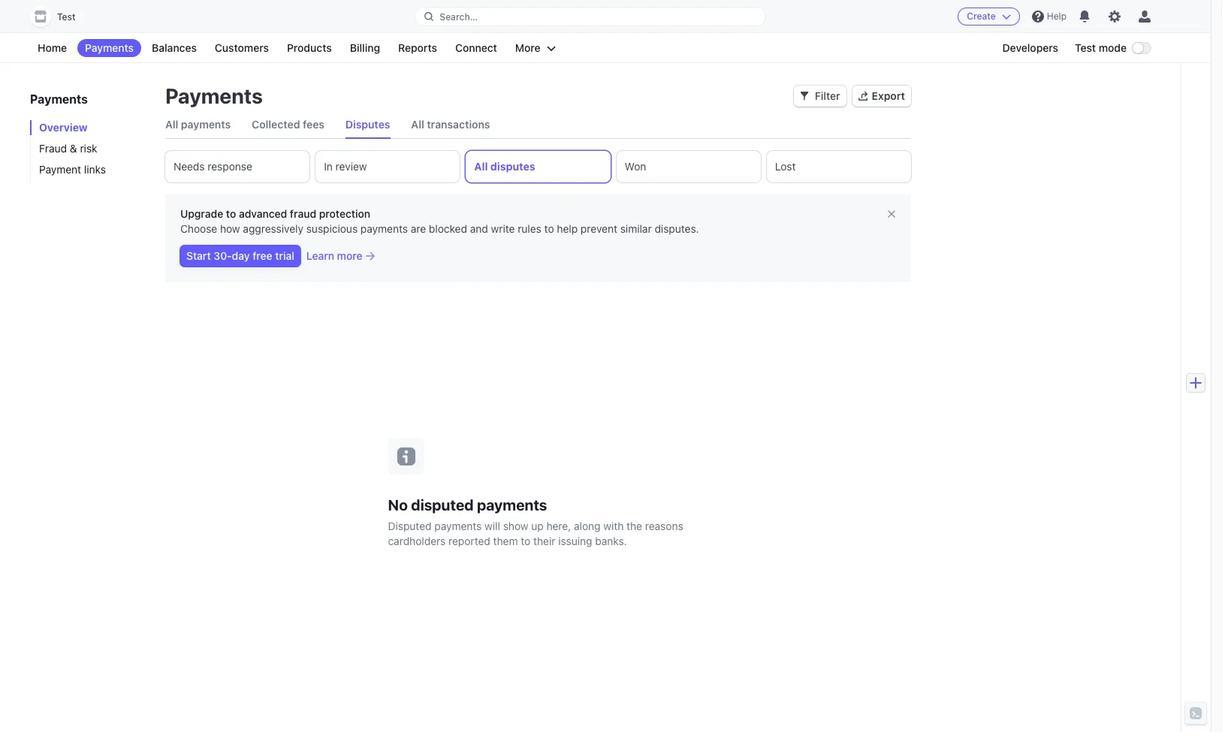 Task type: vqa. For each thing, say whether or not it's contained in the screenshot.
advanced
yes



Task type: describe. For each thing, give the bounding box(es) containing it.
all for all transactions
[[411, 118, 424, 131]]

no disputed payments disputed payments will show up here, along with the reasons cardholders reported them to their issuing banks.
[[388, 496, 684, 548]]

are
[[411, 222, 426, 235]]

lost
[[775, 160, 796, 173]]

collected
[[252, 118, 300, 131]]

reports
[[398, 41, 437, 54]]

help
[[557, 222, 578, 235]]

cardholders
[[388, 535, 446, 548]]

lost button
[[767, 151, 912, 183]]

fraud
[[290, 207, 317, 220]]

free
[[253, 250, 273, 262]]

payments link
[[77, 39, 141, 57]]

create
[[967, 11, 996, 22]]

transactions
[[427, 118, 490, 131]]

more
[[337, 250, 363, 262]]

all payments
[[165, 118, 231, 131]]

learn
[[307, 250, 334, 262]]

review
[[336, 160, 367, 173]]

balances
[[152, 41, 197, 54]]

write
[[491, 222, 515, 235]]

reports link
[[391, 39, 445, 57]]

payments up reported
[[435, 520, 482, 532]]

to inside no disputed payments disputed payments will show up here, along with the reasons cardholders reported them to their issuing banks.
[[521, 535, 531, 548]]

advanced
[[239, 207, 287, 220]]

needs response
[[174, 160, 252, 173]]

overview link
[[30, 120, 150, 135]]

them
[[494, 535, 518, 548]]

all transactions
[[411, 118, 490, 131]]

tab list containing all payments
[[165, 111, 912, 139]]

and
[[470, 222, 488, 235]]

learn more
[[307, 250, 363, 262]]

fraud & risk link
[[30, 141, 150, 156]]

suspicious
[[306, 222, 358, 235]]

payments up all payments
[[165, 83, 263, 108]]

payments inside tab list
[[181, 118, 231, 131]]

the
[[627, 520, 643, 532]]

rules
[[518, 222, 542, 235]]

here,
[[547, 520, 571, 532]]

how
[[220, 222, 240, 235]]

create button
[[958, 8, 1021, 26]]

fees
[[303, 118, 325, 131]]

collected fees
[[252, 118, 325, 131]]

customers
[[215, 41, 269, 54]]

more button
[[508, 39, 563, 57]]

choose
[[180, 222, 217, 235]]

no
[[388, 496, 408, 514]]

their
[[534, 535, 556, 548]]

billing
[[350, 41, 380, 54]]

start 30-day free trial button
[[180, 246, 301, 267]]

developers link
[[995, 39, 1067, 57]]

start
[[186, 250, 211, 262]]

payments up overview
[[30, 92, 88, 106]]

test button
[[30, 6, 91, 27]]

fraud
[[39, 142, 67, 155]]

payments inside upgrade to advanced fraud protection choose how aggressively suspicious payments are blocked and write rules to help prevent similar disputes.
[[361, 222, 408, 235]]

0 vertical spatial to
[[226, 207, 236, 220]]

svg image
[[800, 92, 809, 101]]

blocked
[[429, 222, 467, 235]]

products link
[[280, 39, 340, 57]]

trial
[[275, 250, 295, 262]]

reasons
[[645, 520, 684, 532]]

payments up show
[[477, 496, 548, 514]]

upgrade to advanced fraud protection choose how aggressively suspicious payments are blocked and write rules to help prevent similar disputes.
[[180, 207, 700, 235]]

connect link
[[448, 39, 505, 57]]

needs response button
[[165, 151, 310, 183]]

in
[[324, 160, 333, 173]]

needs
[[174, 160, 205, 173]]

filter
[[815, 89, 841, 102]]

in review
[[324, 160, 367, 173]]



Task type: locate. For each thing, give the bounding box(es) containing it.
test
[[57, 11, 76, 23], [1076, 41, 1097, 54]]

disputes link
[[346, 111, 390, 138]]

2 tab list from the top
[[165, 151, 912, 183]]

all for all disputes
[[475, 160, 488, 173]]

1 horizontal spatial to
[[521, 535, 531, 548]]

all payments link
[[165, 111, 231, 138]]

payments up needs response
[[181, 118, 231, 131]]

connect
[[455, 41, 497, 54]]

overview
[[39, 121, 88, 134]]

0 horizontal spatial to
[[226, 207, 236, 220]]

more
[[515, 41, 541, 54]]

home link
[[30, 39, 74, 57]]

all disputes button
[[466, 151, 611, 183]]

all
[[165, 118, 178, 131], [411, 118, 424, 131], [475, 160, 488, 173]]

tab list
[[165, 111, 912, 139], [165, 151, 912, 183]]

billing link
[[343, 39, 388, 57]]

risk
[[80, 142, 97, 155]]

reported
[[449, 535, 491, 548]]

1 tab list from the top
[[165, 111, 912, 139]]

all inside button
[[475, 160, 488, 173]]

1 vertical spatial tab list
[[165, 151, 912, 183]]

0 horizontal spatial all
[[165, 118, 178, 131]]

all left transactions
[[411, 118, 424, 131]]

help button
[[1027, 5, 1073, 29]]

test mode
[[1076, 41, 1127, 54]]

will
[[485, 520, 501, 532]]

2 vertical spatial to
[[521, 535, 531, 548]]

2 horizontal spatial all
[[475, 160, 488, 173]]

filter button
[[794, 86, 847, 107]]

all transactions link
[[411, 111, 490, 138]]

won
[[625, 160, 647, 173]]

along
[[574, 520, 601, 532]]

test for test mode
[[1076, 41, 1097, 54]]

0 vertical spatial tab list
[[165, 111, 912, 139]]

payment links link
[[30, 162, 150, 177]]

tab list containing needs response
[[165, 151, 912, 183]]

upgrade
[[180, 207, 223, 220]]

learn more link
[[307, 249, 375, 264]]

response
[[208, 160, 252, 173]]

test for test
[[57, 11, 76, 23]]

1 vertical spatial to
[[545, 222, 554, 235]]

customers link
[[207, 39, 277, 57]]

payments
[[181, 118, 231, 131], [361, 222, 408, 235], [477, 496, 548, 514], [435, 520, 482, 532]]

all up the needs
[[165, 118, 178, 131]]

all left disputes
[[475, 160, 488, 173]]

start 30-day free trial
[[186, 250, 295, 262]]

30-
[[214, 250, 232, 262]]

protection
[[319, 207, 371, 220]]

mode
[[1099, 41, 1127, 54]]

test up home
[[57, 11, 76, 23]]

0 vertical spatial test
[[57, 11, 76, 23]]

Search… search field
[[416, 7, 766, 26]]

payments right home
[[85, 41, 134, 54]]

payment
[[39, 163, 81, 176]]

products
[[287, 41, 332, 54]]

disputes
[[346, 118, 390, 131]]

fraud & risk
[[39, 142, 97, 155]]

home
[[38, 41, 67, 54]]

payment links
[[39, 163, 106, 176]]

Search… text field
[[416, 7, 766, 26]]

in review button
[[316, 151, 460, 183]]

similar
[[621, 222, 652, 235]]

to
[[226, 207, 236, 220], [545, 222, 554, 235], [521, 535, 531, 548]]

search…
[[440, 11, 478, 22]]

up
[[532, 520, 544, 532]]

export
[[872, 89, 906, 102]]

2 horizontal spatial to
[[545, 222, 554, 235]]

1 horizontal spatial all
[[411, 118, 424, 131]]

payments left "are"
[[361, 222, 408, 235]]

test left mode
[[1076, 41, 1097, 54]]

disputes.
[[655, 222, 700, 235]]

all disputes
[[475, 160, 536, 173]]

disputed
[[411, 496, 474, 514]]

1 horizontal spatial test
[[1076, 41, 1097, 54]]

developers
[[1003, 41, 1059, 54]]

0 horizontal spatial test
[[57, 11, 76, 23]]

test inside button
[[57, 11, 76, 23]]

disputed
[[388, 520, 432, 532]]

to up how
[[226, 207, 236, 220]]

all for all payments
[[165, 118, 178, 131]]

&
[[70, 142, 77, 155]]

disputes
[[491, 160, 536, 173]]

prevent
[[581, 222, 618, 235]]

to left help
[[545, 222, 554, 235]]

collected fees link
[[252, 111, 325, 138]]

with
[[604, 520, 624, 532]]

tab list up all disputes button
[[165, 111, 912, 139]]

issuing
[[559, 535, 593, 548]]

help
[[1048, 11, 1067, 22]]

show
[[503, 520, 529, 532]]

tab list up rules
[[165, 151, 912, 183]]

1 vertical spatial test
[[1076, 41, 1097, 54]]

to down show
[[521, 535, 531, 548]]

export button
[[853, 86, 912, 107]]



